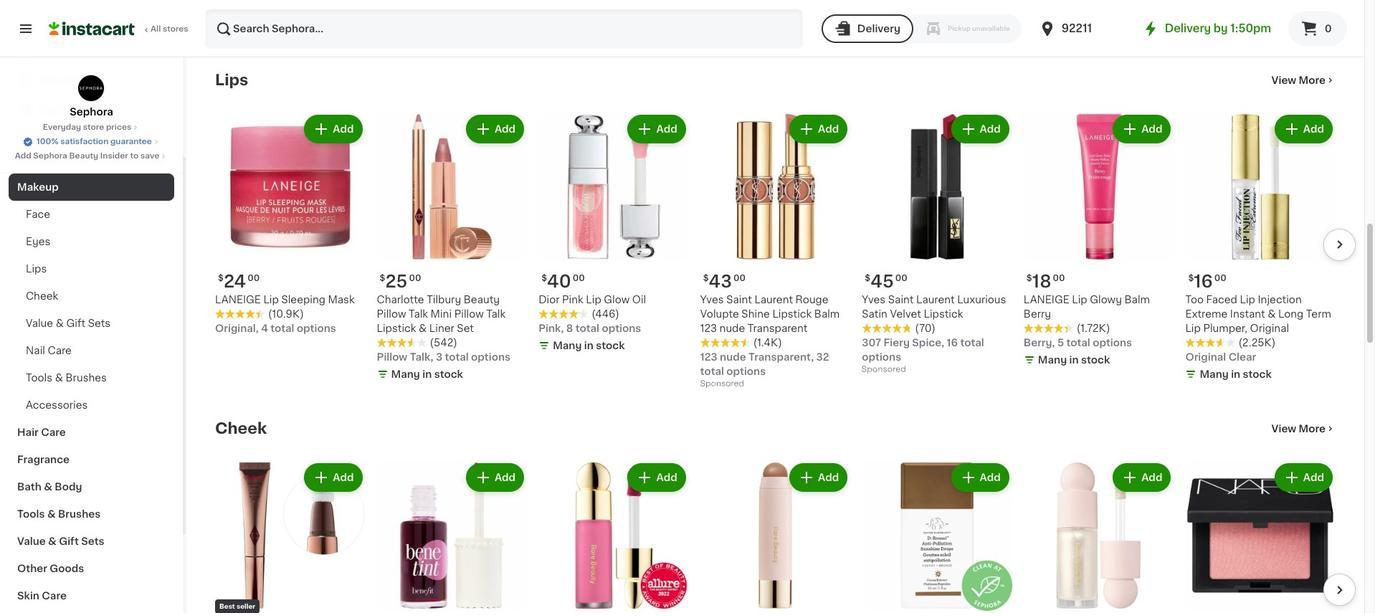 Task type: vqa. For each thing, say whether or not it's contained in the screenshot.
"Bath & Body" LINK
yes



Task type: locate. For each thing, give the bounding box(es) containing it.
options down set
[[471, 352, 511, 362]]

laneige
[[215, 295, 261, 305], [1024, 295, 1070, 305]]

1 horizontal spatial laurent
[[917, 295, 955, 305]]

$ up 'too'
[[1189, 274, 1195, 283]]

options down (446) on the left of page
[[602, 324, 642, 334]]

1 vertical spatial gift
[[59, 537, 79, 547]]

value & gift sets link up goods
[[9, 528, 174, 555]]

& up other goods
[[48, 537, 57, 547]]

value & gift sets up goods
[[17, 537, 104, 547]]

brushes up accessories link
[[66, 373, 107, 383]]

1 item carousel region from the top
[[195, 106, 1356, 398]]

43
[[709, 274, 732, 290]]

gift
[[66, 318, 85, 329], [59, 537, 79, 547]]

0 vertical spatial more
[[1299, 75, 1326, 85]]

24
[[224, 274, 246, 290]]

$ up berry
[[1027, 274, 1033, 283]]

7 00 from the left
[[1215, 274, 1227, 283]]

lips link
[[215, 72, 248, 89], [9, 255, 174, 283]]

$ 45 00
[[865, 274, 908, 290]]

123
[[701, 324, 717, 334], [701, 352, 718, 362]]

delivery inside delivery button
[[858, 24, 901, 34]]

stock for 25
[[434, 370, 463, 380]]

saint
[[889, 295, 914, 305], [727, 295, 752, 305]]

2 laurent from the left
[[755, 295, 793, 305]]

0 vertical spatial tools & brushes link
[[9, 364, 174, 392]]

item carousel region containing 24
[[195, 106, 1356, 398]]

0 vertical spatial 16
[[1195, 274, 1214, 290]]

product group
[[701, 0, 851, 21], [215, 112, 366, 336], [377, 112, 527, 385], [539, 112, 689, 356], [701, 112, 851, 392], [862, 112, 1013, 378], [1024, 112, 1175, 370], [1186, 112, 1336, 385], [215, 461, 366, 613], [377, 461, 527, 613], [539, 461, 689, 613], [701, 461, 851, 613], [862, 461, 1013, 613], [1024, 461, 1175, 613], [1186, 461, 1336, 613]]

goods
[[50, 564, 84, 574]]

$ inside $ 43 00
[[703, 274, 709, 283]]

6 $ from the left
[[1027, 274, 1033, 283]]

total right spice,
[[961, 338, 985, 348]]

1 vertical spatial care
[[41, 428, 66, 438]]

1 horizontal spatial sephora
[[70, 107, 113, 117]]

many for 18
[[1039, 355, 1067, 365]]

1 vertical spatial nude
[[720, 352, 746, 362]]

in for 25
[[423, 370, 432, 380]]

00 inside $ 16 00
[[1215, 274, 1227, 283]]

0 vertical spatial view more link
[[1272, 73, 1336, 87]]

0 horizontal spatial cheek
[[26, 291, 58, 301]]

total right 3
[[445, 352, 469, 362]]

0 vertical spatial nude
[[720, 324, 745, 334]]

00 inside $ 24 00
[[248, 274, 260, 283]]

sephora
[[70, 107, 113, 117], [33, 152, 67, 160]]

options inside 123 nude transparent, 32 total options
[[727, 367, 766, 377]]

satin
[[862, 309, 888, 319]]

1 vertical spatial view more
[[1272, 424, 1326, 434]]

00 right 25
[[409, 274, 421, 283]]

$ up "original,"
[[218, 274, 224, 283]]

$ for 16
[[1189, 274, 1195, 283]]

None search field
[[205, 9, 803, 49]]

00 right 40
[[573, 274, 585, 283]]

lipstick up the (70)
[[924, 309, 964, 319]]

all
[[151, 25, 161, 33]]

0 horizontal spatial lips link
[[9, 255, 174, 283]]

product group containing 18
[[1024, 112, 1175, 370]]

injection
[[1258, 295, 1302, 305]]

1 vertical spatial 123
[[701, 352, 718, 362]]

1 horizontal spatial 16
[[1195, 274, 1214, 290]]

lip left glowy
[[1073, 295, 1088, 305]]

many in stock button
[[215, 0, 366, 28]]

1 horizontal spatial saint
[[889, 295, 914, 305]]

stock inside many in stock button
[[273, 13, 302, 23]]

$ for 18
[[1027, 274, 1033, 283]]

tools & brushes link up the "accessories" at the bottom
[[9, 364, 174, 392]]

0 horizontal spatial sephora
[[33, 152, 67, 160]]

3 00 from the left
[[896, 274, 908, 283]]

00 right 24
[[248, 274, 260, 283]]

1 horizontal spatial cheek link
[[215, 421, 267, 438]]

0 horizontal spatial lips
[[26, 264, 47, 274]]

all stores
[[151, 25, 188, 33]]

laneige inside laneige lip glowy balm berry
[[1024, 295, 1070, 305]]

pillow
[[377, 309, 406, 319], [455, 309, 484, 319], [377, 352, 408, 362]]

yves inside yves saint laurent rouge volupte shine lipstick balm 123 nude transparent
[[701, 295, 724, 305]]

skin care
[[17, 591, 67, 601]]

1 horizontal spatial lipstick
[[773, 309, 812, 319]]

1 horizontal spatial laneige
[[1024, 295, 1070, 305]]

lipstick
[[924, 309, 964, 319], [773, 309, 812, 319], [377, 324, 416, 334]]

many in stock for 18
[[1039, 355, 1111, 365]]

instacart logo image
[[49, 20, 135, 37]]

1 vertical spatial more
[[1299, 424, 1326, 434]]

0 horizontal spatial saint
[[727, 295, 752, 305]]

1 horizontal spatial beauty
[[126, 155, 163, 165]]

0 button
[[1289, 11, 1348, 46]]

1 saint from the left
[[889, 295, 914, 305]]

many in stock
[[230, 13, 302, 23], [1039, 28, 1111, 38], [553, 341, 625, 351], [1039, 355, 1111, 365], [391, 370, 463, 380], [1200, 370, 1272, 380]]

2 laneige from the left
[[1024, 295, 1070, 305]]

0 vertical spatial balm
[[1125, 295, 1151, 305]]

delivery for delivery
[[858, 24, 901, 34]]

more
[[1299, 75, 1326, 85], [1299, 424, 1326, 434]]

saint for 43
[[727, 295, 752, 305]]

face link
[[9, 201, 174, 228]]

4 $ from the left
[[380, 274, 386, 283]]

delivery button
[[822, 14, 914, 43]]

many in stock for 16
[[1200, 370, 1272, 380]]

service type group
[[822, 14, 1022, 43]]

$ for 45
[[865, 274, 871, 283]]

123 nude transparent, 32 total options
[[701, 352, 830, 377]]

00 inside $ 18 00
[[1053, 274, 1066, 283]]

product group containing 45
[[862, 112, 1013, 378]]

0 vertical spatial view more
[[1272, 75, 1326, 85]]

tools & brushes up the "accessories" at the bottom
[[26, 373, 107, 383]]

1 vertical spatial view more link
[[1272, 422, 1336, 436]]

talk left mini
[[409, 309, 428, 319]]

1 more from the top
[[1299, 75, 1326, 85]]

00 up faced
[[1215, 274, 1227, 283]]

1 vertical spatial item carousel region
[[195, 455, 1356, 613]]

0 vertical spatial gift
[[66, 318, 85, 329]]

7 $ from the left
[[1189, 274, 1195, 283]]

1 vertical spatial 16
[[947, 338, 958, 348]]

$ for 43
[[703, 274, 709, 283]]

$ for 40
[[542, 274, 547, 283]]

1 view from the top
[[1272, 75, 1297, 85]]

options down (1.4k)
[[727, 367, 766, 377]]

0 horizontal spatial laurent
[[755, 295, 793, 305]]

laurent inside yves saint laurent rouge volupte shine lipstick balm 123 nude transparent
[[755, 295, 793, 305]]

care
[[48, 346, 72, 356], [41, 428, 66, 438], [42, 591, 67, 601]]

yves for 43
[[701, 295, 724, 305]]

4 00 from the left
[[409, 274, 421, 283]]

0 horizontal spatial delivery
[[858, 24, 901, 34]]

talk
[[409, 309, 428, 319], [487, 309, 506, 319]]

$ 25 00
[[380, 274, 421, 290]]

16 up 'too'
[[1195, 274, 1214, 290]]

& up nail care
[[56, 318, 64, 329]]

0 horizontal spatial black
[[377, 11, 406, 21]]

$ up the volupte
[[703, 274, 709, 283]]

0 vertical spatial item carousel region
[[195, 106, 1356, 398]]

$ inside $ 45 00
[[865, 274, 871, 283]]

value
[[26, 318, 53, 329], [17, 537, 46, 547]]

many inside button
[[230, 13, 258, 23]]

options down (1.72k)
[[1093, 338, 1133, 348]]

2 black from the left
[[1066, 11, 1094, 21]]

0 vertical spatial care
[[48, 346, 72, 356]]

123 inside 123 nude transparent, 32 total options
[[701, 352, 718, 362]]

lipstick inside charlotte tilbury beauty pillow talk mini pillow talk lipstick & liner set
[[377, 324, 416, 334]]

lip
[[264, 295, 279, 305], [586, 295, 602, 305], [1073, 295, 1088, 305], [1241, 295, 1256, 305], [1186, 324, 1201, 334]]

$ inside $ 24 00
[[218, 274, 224, 283]]

bath & body
[[17, 482, 82, 492]]

0 horizontal spatial lipstick
[[377, 324, 416, 334]]

sets up "other goods" link
[[81, 537, 104, 547]]

sephora up store
[[70, 107, 113, 117]]

0 vertical spatial value & gift sets link
[[9, 310, 174, 337]]

yves up satin
[[862, 295, 886, 305]]

saint inside yves saint laurent rouge volupte shine lipstick balm 123 nude transparent
[[727, 295, 752, 305]]

saint for 45
[[889, 295, 914, 305]]

original inside too faced lip injection extreme instant & long term lip plumper, original
[[1251, 324, 1290, 334]]

lipstick inside yves saint laurent rouge volupte shine lipstick balm 123 nude transparent
[[773, 309, 812, 319]]

pillow up set
[[455, 309, 484, 319]]

to
[[130, 152, 139, 160]]

yves inside yves saint laurent luxurious satin velvet lipstick
[[862, 295, 886, 305]]

holiday party ready beauty
[[17, 155, 163, 165]]

16 right spice,
[[947, 338, 958, 348]]

2 view more from the top
[[1272, 424, 1326, 434]]

1 black from the left
[[377, 11, 406, 21]]

2 horizontal spatial beauty
[[464, 295, 500, 305]]

00 inside $ 43 00
[[734, 274, 746, 283]]

value & gift sets
[[26, 318, 111, 329], [17, 537, 104, 547]]

tools & brushes
[[26, 373, 107, 383], [17, 509, 101, 519]]

0 vertical spatial value & gift sets
[[26, 318, 111, 329]]

laneige down $ 24 00
[[215, 295, 261, 305]]

sephora logo image
[[78, 75, 105, 102]]

1 123 from the top
[[701, 324, 717, 334]]

1 horizontal spatial cheek
[[215, 421, 267, 436]]

0 vertical spatial lips link
[[215, 72, 248, 89]]

many in stock inside button
[[230, 13, 302, 23]]

2 view from the top
[[1272, 424, 1297, 434]]

it
[[63, 75, 70, 85]]

pillow down charlotte
[[377, 309, 406, 319]]

(10.9k)
[[268, 309, 304, 319]]

more for cheek
[[1299, 424, 1326, 434]]

16 inside 307 fiery spice, 16 total options
[[947, 338, 958, 348]]

total
[[271, 324, 294, 334], [576, 324, 600, 334], [961, 338, 985, 348], [1067, 338, 1091, 348], [445, 352, 469, 362], [701, 367, 724, 377]]

$ up dior
[[542, 274, 547, 283]]

0 horizontal spatial laneige
[[215, 295, 261, 305]]

2 item carousel region from the top
[[195, 455, 1356, 613]]

3
[[436, 352, 443, 362]]

1 vertical spatial tools & brushes
[[17, 509, 101, 519]]

5 $ from the left
[[703, 274, 709, 283]]

options down 307
[[862, 352, 902, 362]]

value up other
[[17, 537, 46, 547]]

saint up shine
[[727, 295, 752, 305]]

total right 5
[[1067, 338, 1091, 348]]

0 horizontal spatial beauty
[[69, 152, 98, 160]]

$ inside $ 25 00
[[380, 274, 386, 283]]

00 for 45
[[896, 274, 908, 283]]

add button
[[306, 116, 361, 142], [468, 116, 523, 142], [629, 116, 685, 142], [791, 116, 847, 142], [953, 116, 1008, 142], [1115, 116, 1170, 142], [1277, 116, 1332, 142], [306, 465, 361, 491], [468, 465, 523, 491], [629, 465, 685, 491], [791, 465, 847, 491], [953, 465, 1008, 491], [1115, 465, 1170, 491], [1277, 465, 1332, 491]]

1 vertical spatial lips link
[[9, 255, 174, 283]]

0 vertical spatial lips
[[215, 72, 248, 87]]

lipstick for 43
[[773, 309, 812, 319]]

gift up goods
[[59, 537, 79, 547]]

0 horizontal spatial balm
[[815, 309, 840, 319]]

nail
[[26, 346, 45, 356]]

& left "liner"
[[419, 324, 427, 334]]

value up nail
[[26, 318, 53, 329]]

beauty inside 'link'
[[126, 155, 163, 165]]

total inside 307 fiery spice, 16 total options
[[961, 338, 985, 348]]

everyday store prices
[[43, 123, 131, 131]]

2 tools & brushes link from the top
[[9, 501, 174, 528]]

add sephora beauty insider to save
[[15, 152, 159, 160]]

tools down nail
[[26, 373, 52, 383]]

value & gift sets up nail care
[[26, 318, 111, 329]]

product group containing 24
[[215, 112, 366, 336]]

view
[[1272, 75, 1297, 85], [1272, 424, 1297, 434]]

balm down rouge at the top of the page
[[815, 309, 840, 319]]

saint up velvet
[[889, 295, 914, 305]]

1 00 from the left
[[248, 274, 260, 283]]

tools & brushes link down body
[[9, 501, 174, 528]]

1 horizontal spatial balm
[[1125, 295, 1151, 305]]

options
[[297, 324, 336, 334], [602, 324, 642, 334], [1093, 338, 1133, 348], [862, 352, 902, 362], [471, 352, 511, 362], [727, 367, 766, 377]]

100% satisfaction guarantee button
[[22, 133, 161, 148]]

original down plumper,
[[1186, 352, 1227, 362]]

0 horizontal spatial talk
[[409, 309, 428, 319]]

care right skin at the bottom
[[42, 591, 67, 601]]

laurent up the (70)
[[917, 295, 955, 305]]

talk,
[[410, 352, 434, 362]]

item carousel region for lips
[[195, 106, 1356, 398]]

00
[[248, 274, 260, 283], [573, 274, 585, 283], [896, 274, 908, 283], [409, 274, 421, 283], [734, 274, 746, 283], [1053, 274, 1066, 283], [1215, 274, 1227, 283]]

1 horizontal spatial lips link
[[215, 72, 248, 89]]

delivery inside delivery by 1:50pm link
[[1165, 23, 1212, 34]]

& inside charlotte tilbury beauty pillow talk mini pillow talk lipstick & liner set
[[419, 324, 427, 334]]

1 horizontal spatial original
[[1251, 324, 1290, 334]]

1 horizontal spatial talk
[[487, 309, 506, 319]]

nude inside 123 nude transparent, 32 total options
[[720, 352, 746, 362]]

everyday
[[43, 123, 81, 131]]

view more for lips
[[1272, 75, 1326, 85]]

$ up charlotte
[[380, 274, 386, 283]]

beauty
[[69, 152, 98, 160], [126, 155, 163, 165], [464, 295, 500, 305]]

0 horizontal spatial original
[[1186, 352, 1227, 362]]

laurent inside yves saint laurent luxurious satin velvet lipstick
[[917, 295, 955, 305]]

shine
[[742, 309, 770, 319]]

0 horizontal spatial yves
[[701, 295, 724, 305]]

lip up (446) on the left of page
[[586, 295, 602, 305]]

$
[[218, 274, 224, 283], [542, 274, 547, 283], [865, 274, 871, 283], [380, 274, 386, 283], [703, 274, 709, 283], [1027, 274, 1033, 283], [1189, 274, 1195, 283]]

talk right mini
[[487, 309, 506, 319]]

1 vertical spatial tools & brushes link
[[9, 501, 174, 528]]

0 horizontal spatial cheek link
[[9, 283, 174, 310]]

2 view more link from the top
[[1272, 422, 1336, 436]]

in for 40
[[585, 341, 594, 351]]

1 vertical spatial original
[[1186, 352, 1227, 362]]

faced
[[1207, 295, 1238, 305]]

care right nail
[[48, 346, 72, 356]]

2 vertical spatial care
[[42, 591, 67, 601]]

tools down bath
[[17, 509, 45, 519]]

$ inside $ 16 00
[[1189, 274, 1195, 283]]

lip up (10.9k)
[[264, 295, 279, 305]]

lipstick down charlotte
[[377, 324, 416, 334]]

original, 4 total options
[[215, 324, 336, 334]]

2 $ from the left
[[542, 274, 547, 283]]

00 right 18
[[1053, 274, 1066, 283]]

sephora down 100%
[[33, 152, 67, 160]]

6 00 from the left
[[1053, 274, 1066, 283]]

stock
[[273, 13, 302, 23], [1082, 28, 1111, 38], [596, 341, 625, 351], [1082, 355, 1111, 365], [434, 370, 463, 380], [1244, 370, 1272, 380]]

0 vertical spatial 123
[[701, 324, 717, 334]]

yves up the volupte
[[701, 295, 724, 305]]

2 saint from the left
[[727, 295, 752, 305]]

2 horizontal spatial lipstick
[[924, 309, 964, 319]]

item carousel region
[[195, 106, 1356, 398], [195, 455, 1356, 613]]

shop
[[40, 47, 67, 57]]

0 vertical spatial sephora
[[70, 107, 113, 117]]

sets up the nail care link at the left bottom of page
[[88, 318, 111, 329]]

total down the volupte
[[701, 367, 724, 377]]

0 horizontal spatial 16
[[947, 338, 958, 348]]

1 yves from the left
[[862, 295, 886, 305]]

1 laneige from the left
[[215, 295, 261, 305]]

00 right "43" at the right of page
[[734, 274, 746, 283]]

123 inside yves saint laurent rouge volupte shine lipstick balm 123 nude transparent
[[701, 324, 717, 334]]

other goods
[[17, 564, 84, 574]]

laneige up berry
[[1024, 295, 1070, 305]]

5 00 from the left
[[734, 274, 746, 283]]

1 laurent from the left
[[917, 295, 955, 305]]

1 view more from the top
[[1272, 75, 1326, 85]]

sponsored badge image
[[862, 9, 906, 18], [701, 9, 744, 18], [862, 366, 906, 374], [701, 380, 744, 388]]

0 vertical spatial brushes
[[66, 373, 107, 383]]

& down injection
[[1268, 309, 1276, 319]]

original up '(2.25k)'
[[1251, 324, 1290, 334]]

1 horizontal spatial lips
[[215, 72, 248, 87]]

lipstick for 45
[[924, 309, 964, 319]]

fragrance
[[17, 455, 70, 465]]

$ inside the $ 40 00
[[542, 274, 547, 283]]

options down sleeping in the left of the page
[[297, 324, 336, 334]]

00 right 45 at the top of page
[[896, 274, 908, 283]]

$ for 25
[[380, 274, 386, 283]]

view more link
[[1272, 73, 1336, 87], [1272, 422, 1336, 436]]

beauty inside charlotte tilbury beauty pillow talk mini pillow talk lipstick & liner set
[[464, 295, 500, 305]]

1 vertical spatial balm
[[815, 309, 840, 319]]

stock for 40
[[596, 341, 625, 351]]

0 vertical spatial original
[[1251, 324, 1290, 334]]

& right bath
[[44, 482, 52, 492]]

fiery
[[884, 338, 910, 348]]

1 vertical spatial view
[[1272, 424, 1297, 434]]

00 for 24
[[248, 274, 260, 283]]

00 inside the $ 40 00
[[573, 274, 585, 283]]

pillow left talk,
[[377, 352, 408, 362]]

00 inside $ 45 00
[[896, 274, 908, 283]]

tools & brushes down bath & body
[[17, 509, 101, 519]]

many for 25
[[391, 370, 420, 380]]

item carousel region containing add
[[195, 455, 1356, 613]]

1 vertical spatial value & gift sets link
[[9, 528, 174, 555]]

brushes down body
[[58, 509, 101, 519]]

1 horizontal spatial delivery
[[1165, 23, 1212, 34]]

Search field
[[207, 10, 802, 47]]

0 vertical spatial view
[[1272, 75, 1297, 85]]

lipstick inside yves saint laurent luxurious satin velvet lipstick
[[924, 309, 964, 319]]

$ inside $ 18 00
[[1027, 274, 1033, 283]]

1 horizontal spatial yves
[[862, 295, 886, 305]]

laurent up shine
[[755, 295, 793, 305]]

0 vertical spatial tools & brushes
[[26, 373, 107, 383]]

2 more from the top
[[1299, 424, 1326, 434]]

$ up satin
[[865, 274, 871, 283]]

25
[[386, 274, 408, 290]]

balm right glowy
[[1125, 295, 1151, 305]]

set
[[457, 324, 474, 334]]

2 yves from the left
[[701, 295, 724, 305]]

lipstick up transparent
[[773, 309, 812, 319]]

2 123 from the top
[[701, 352, 718, 362]]

save
[[141, 152, 159, 160]]

delivery by 1:50pm link
[[1142, 20, 1272, 37]]

pillow talk, 3 total options
[[377, 352, 511, 362]]

product group containing 16
[[1186, 112, 1336, 385]]

sephora link
[[70, 75, 113, 119]]

many in stock for 25
[[391, 370, 463, 380]]

2 value & gift sets link from the top
[[9, 528, 174, 555]]

gift up the nail care link at the left bottom of page
[[66, 318, 85, 329]]

1 horizontal spatial black
[[1066, 11, 1094, 21]]

value & gift sets link up nail care
[[9, 310, 174, 337]]

3 $ from the left
[[865, 274, 871, 283]]

00 inside $ 25 00
[[409, 274, 421, 283]]

2 00 from the left
[[573, 274, 585, 283]]

1 view more link from the top
[[1272, 73, 1336, 87]]

care right hair
[[41, 428, 66, 438]]

cheek
[[26, 291, 58, 301], [215, 421, 267, 436]]

saint inside yves saint laurent luxurious satin velvet lipstick
[[889, 295, 914, 305]]

1 $ from the left
[[218, 274, 224, 283]]

balm inside yves saint laurent rouge volupte shine lipstick balm 123 nude transparent
[[815, 309, 840, 319]]

307
[[862, 338, 882, 348]]



Task type: describe. For each thing, give the bounding box(es) containing it.
options inside 307 fiery spice, 16 total options
[[862, 352, 902, 362]]

buy it again
[[40, 75, 101, 85]]

laneige lip glowy balm berry
[[1024, 295, 1151, 319]]

product group containing 43
[[701, 112, 851, 392]]

0 vertical spatial value
[[26, 318, 53, 329]]

product group containing 40
[[539, 112, 689, 356]]

tilbury
[[427, 295, 461, 305]]

glowy
[[1090, 295, 1123, 305]]

view more for cheek
[[1272, 424, 1326, 434]]

dior
[[539, 295, 560, 305]]

0 vertical spatial tools
[[26, 373, 52, 383]]

0
[[1325, 24, 1333, 34]]

yves for 45
[[862, 295, 886, 305]]

total inside 123 nude transparent, 32 total options
[[701, 367, 724, 377]]

1 vertical spatial lips
[[26, 264, 47, 274]]

mini
[[431, 309, 452, 319]]

1 talk from the left
[[409, 309, 428, 319]]

100% satisfaction guarantee
[[37, 138, 152, 146]]

laurent for 45
[[917, 295, 955, 305]]

eyes link
[[9, 228, 174, 255]]

term
[[1307, 309, 1332, 319]]

other
[[17, 564, 47, 574]]

in inside button
[[261, 13, 270, 23]]

1 vertical spatial brushes
[[58, 509, 101, 519]]

laurent for 43
[[755, 295, 793, 305]]

mask
[[328, 295, 355, 305]]

$ 18 00
[[1027, 274, 1066, 290]]

liner
[[430, 324, 455, 334]]

shop link
[[9, 37, 174, 66]]

fragrance link
[[9, 446, 174, 473]]

& down bath & body
[[47, 509, 56, 519]]

volupte
[[701, 309, 739, 319]]

nude inside yves saint laurent rouge volupte shine lipstick balm 123 nude transparent
[[720, 324, 745, 334]]

total down (10.9k)
[[271, 324, 294, 334]]

beauty for add
[[69, 152, 98, 160]]

00 for 40
[[573, 274, 585, 283]]

nail care
[[26, 346, 72, 356]]

many in stock for 40
[[553, 341, 625, 351]]

1 vertical spatial value & gift sets
[[17, 537, 104, 547]]

delivery for delivery by 1:50pm
[[1165, 23, 1212, 34]]

best seller
[[219, 603, 255, 610]]

8
[[567, 324, 573, 334]]

accessories
[[26, 400, 88, 410]]

transparent
[[748, 324, 808, 334]]

many for 16
[[1200, 370, 1229, 380]]

view for lips
[[1272, 75, 1297, 85]]

skin
[[17, 591, 39, 601]]

insider
[[100, 152, 128, 160]]

original,
[[215, 324, 259, 334]]

everyday store prices link
[[43, 122, 140, 133]]

care for hair care
[[41, 428, 66, 438]]

in for 16
[[1232, 370, 1241, 380]]

guarantee
[[110, 138, 152, 146]]

too faced lip injection extreme instant & long term lip plumper, original
[[1186, 295, 1332, 334]]

charlotte tilbury beauty pillow talk mini pillow talk lipstick & liner set
[[377, 295, 506, 334]]

long
[[1279, 309, 1304, 319]]

lip inside laneige lip glowy balm berry
[[1073, 295, 1088, 305]]

in for 18
[[1070, 355, 1079, 365]]

1 vertical spatial sephora
[[33, 152, 67, 160]]

stock for 16
[[1244, 370, 1272, 380]]

spice,
[[913, 338, 945, 348]]

0 vertical spatial sets
[[88, 318, 111, 329]]

laneige for 24
[[215, 295, 261, 305]]

stores
[[163, 25, 188, 33]]

item carousel region for cheek
[[195, 455, 1356, 613]]

oil
[[633, 295, 646, 305]]

45
[[871, 274, 894, 290]]

intense black
[[1024, 11, 1094, 21]]

luxurious
[[958, 295, 1007, 305]]

berry
[[1024, 309, 1052, 319]]

1 value & gift sets link from the top
[[9, 310, 174, 337]]

& up the "accessories" at the bottom
[[55, 373, 63, 383]]

plumper,
[[1204, 324, 1248, 334]]

(2.25k)
[[1239, 338, 1276, 348]]

(446)
[[592, 309, 620, 319]]

00 for 16
[[1215, 274, 1227, 283]]

black inside button
[[377, 11, 406, 21]]

more for lips
[[1299, 75, 1326, 85]]

makeup
[[17, 182, 59, 192]]

care for nail care
[[48, 346, 72, 356]]

view more link for lips
[[1272, 73, 1336, 87]]

holiday
[[17, 155, 57, 165]]

laneige for 18
[[1024, 295, 1070, 305]]

charlotte
[[377, 295, 424, 305]]

product group containing 25
[[377, 112, 527, 385]]

1 vertical spatial tools
[[17, 509, 45, 519]]

5
[[1058, 338, 1065, 348]]

lip down extreme
[[1186, 324, 1201, 334]]

1 vertical spatial cheek link
[[215, 421, 267, 438]]

clear
[[1229, 352, 1257, 362]]

eyes
[[26, 237, 51, 247]]

100%
[[37, 138, 58, 146]]

extreme
[[1186, 309, 1228, 319]]

lists
[[40, 104, 65, 114]]

(70)
[[916, 324, 936, 334]]

party
[[60, 155, 88, 165]]

intense
[[1024, 11, 1063, 21]]

holiday party ready beauty link
[[9, 146, 174, 174]]

accessories link
[[9, 392, 174, 419]]

(1.72k)
[[1077, 324, 1111, 334]]

berry, 5 total options
[[1024, 338, 1133, 348]]

instant
[[1231, 309, 1266, 319]]

(1.4k)
[[754, 338, 783, 348]]

hair
[[17, 428, 39, 438]]

0 vertical spatial cheek link
[[9, 283, 174, 310]]

pink, 8 total options
[[539, 324, 642, 334]]

40
[[547, 274, 571, 290]]

care for skin care
[[42, 591, 67, 601]]

dior pink lip glow oil
[[539, 295, 646, 305]]

& inside too faced lip injection extreme instant & long term lip plumper, original
[[1268, 309, 1276, 319]]

glow
[[604, 295, 630, 305]]

by
[[1214, 23, 1229, 34]]

skin care link
[[9, 582, 174, 610]]

$ for 24
[[218, 274, 224, 283]]

1 vertical spatial sets
[[81, 537, 104, 547]]

1 tools & brushes link from the top
[[9, 364, 174, 392]]

many for 40
[[553, 341, 582, 351]]

pink
[[562, 295, 584, 305]]

$ 40 00
[[542, 274, 585, 290]]

18
[[1033, 274, 1052, 290]]

hair care
[[17, 428, 66, 438]]

bath & body link
[[9, 473, 174, 501]]

92211
[[1062, 23, 1093, 34]]

0 vertical spatial cheek
[[26, 291, 58, 301]]

black button
[[377, 0, 527, 43]]

2 talk from the left
[[487, 309, 506, 319]]

$ 16 00
[[1189, 274, 1227, 290]]

beauty for charlotte
[[464, 295, 500, 305]]

00 for 18
[[1053, 274, 1066, 283]]

307 fiery spice, 16 total options
[[862, 338, 985, 362]]

view more link for cheek
[[1272, 422, 1336, 436]]

yves saint laurent luxurious satin velvet lipstick
[[862, 295, 1007, 319]]

original clear
[[1186, 352, 1257, 362]]

tools & brushes for 1st "tools & brushes" link from the bottom
[[17, 509, 101, 519]]

view for cheek
[[1272, 424, 1297, 434]]

body
[[55, 482, 82, 492]]

(542)
[[430, 338, 457, 348]]

1 vertical spatial cheek
[[215, 421, 267, 436]]

prices
[[106, 123, 131, 131]]

balm inside laneige lip glowy balm berry
[[1125, 295, 1151, 305]]

lip up instant
[[1241, 295, 1256, 305]]

yves saint laurent rouge volupte shine lipstick balm 123 nude transparent
[[701, 295, 840, 334]]

00 for 25
[[409, 274, 421, 283]]

1:50pm
[[1231, 23, 1272, 34]]

total right the 8
[[576, 324, 600, 334]]

tools & brushes for second "tools & brushes" link from the bottom of the page
[[26, 373, 107, 383]]

stock for 18
[[1082, 355, 1111, 365]]

00 for 43
[[734, 274, 746, 283]]

1 vertical spatial value
[[17, 537, 46, 547]]



